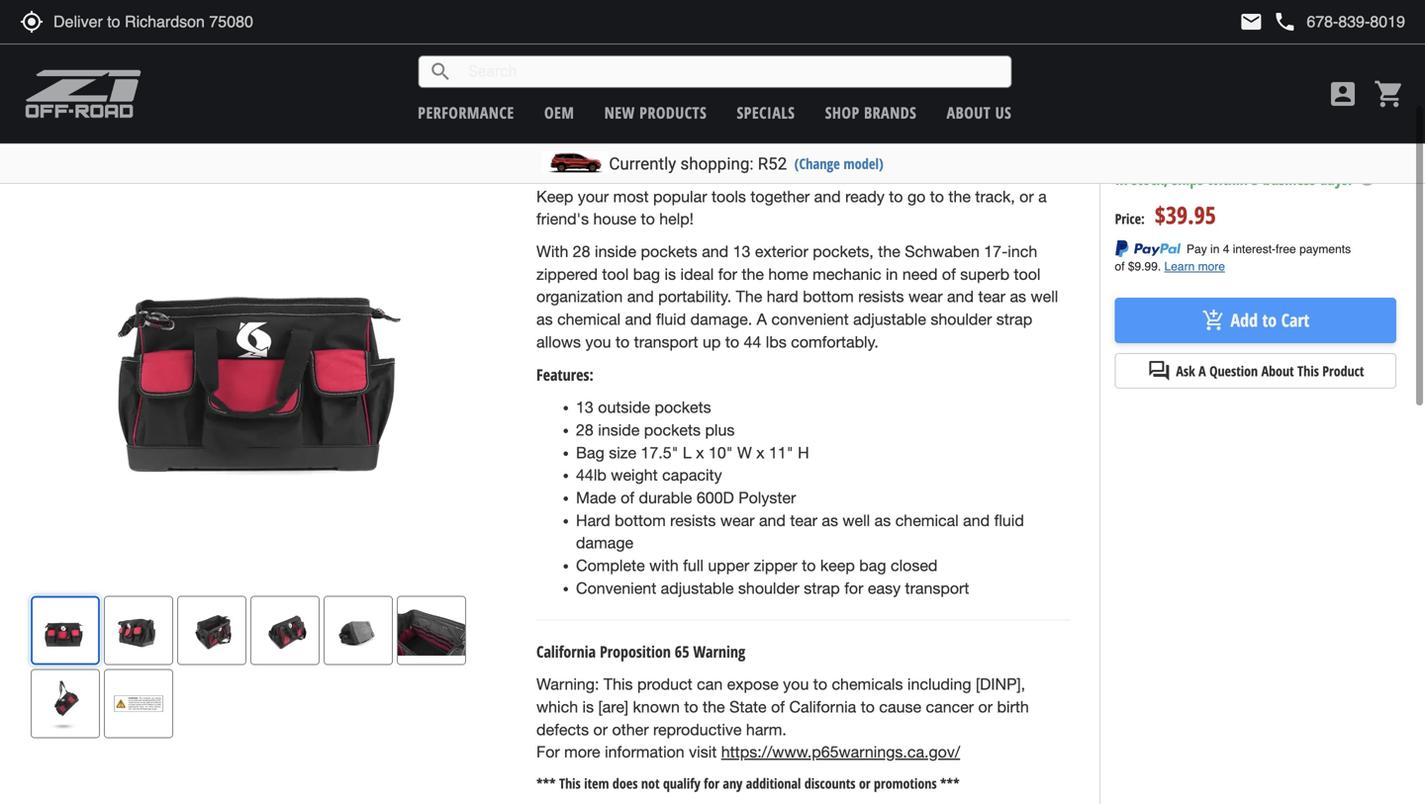Task type: describe. For each thing, give the bounding box(es) containing it.
schwaben
[[905, 243, 980, 261]]

allows
[[537, 333, 581, 351]]

known
[[633, 698, 680, 717]]

warning
[[694, 641, 746, 663]]

well inside 13 outside pockets 28 inside pockets plus bag size 17.5" l x 10" w x 11" h 44lb weight capacity made of durable 600d polyster hard bottom resists wear and tear as well as chemical and fluid damage complete with full upper zipper to keep bag closed convenient adjustable shoulder strap for easy transport
[[843, 512, 870, 530]]

(learn more about the ultimate frontier giveaway) link
[[1115, 87, 1358, 104]]

shopping:
[[681, 154, 754, 174]]

chemical inside with 28 inside pockets and 13 exterior pockets, the schwaben 17-inch zippered tool bag is ideal for the home mechanic in need of superb tool organization and portability. the hard bottom resists wear and tear as well as chemical and fluid damage. a convenient adjustable shoulder strap allows you to transport up to 44 lbs comfortably.
[[557, 310, 621, 329]]

in
[[886, 265, 898, 284]]

convenient
[[772, 310, 849, 329]]

to left 44 on the right top
[[726, 333, 740, 351]]

price:
[[1115, 210, 1145, 228]]

california inside warning: this product can expose you to chemicals including [dinp], which is [are] known to the state of california to cause cancer or birth defects or other reproductive harm. for more information visit https://www.p65warnings.ca.gov/
[[789, 698, 857, 717]]

resists inside 13 outside pockets 28 inside pockets plus bag size 17.5" l x 10" w x 11" h 44lb weight capacity made of durable 600d polyster hard bottom resists wear and tear as well as chemical and fluid damage complete with full upper zipper to keep bag closed convenient adjustable shoulder strap for easy transport
[[670, 512, 716, 530]]

the inside warning: this product can expose you to chemicals including [dinp], which is [are] known to the state of california to cause cancer or birth defects or other reproductive harm. for more information visit https://www.p65warnings.ca.gov/
[[703, 698, 725, 717]]

600d
[[697, 489, 734, 507]]

not
[[641, 775, 660, 794]]

to left go
[[889, 187, 903, 206]]

phone link
[[1274, 10, 1406, 34]]

more
[[564, 744, 601, 762]]

add_shopping_cart add to cart
[[1202, 309, 1310, 333]]

44lb
[[576, 466, 607, 485]]

weight
[[611, 466, 658, 485]]

can
[[697, 676, 723, 694]]

inside inside with 28 inside pockets and 13 exterior pockets, the schwaben 17-inch zippered tool bag is ideal for the home mechanic in need of superb tool organization and portability. the hard bottom resists wear and tear as well as chemical and fluid damage. a convenient adjustable shoulder strap allows you to transport up to 44 lbs comfortably.
[[595, 243, 637, 261]]

popular
[[653, 187, 707, 206]]

as down inch
[[1010, 288, 1027, 306]]

question_answer
[[1148, 359, 1172, 383]]

performance
[[418, 102, 514, 123]]

you inside warning: this product can expose you to chemicals including [dinp], which is [are] known to the state of california to cause cancer or birth defects or other reproductive harm. for more information visit https://www.p65warnings.ca.gov/
[[783, 676, 809, 694]]

cancer
[[926, 698, 974, 717]]

tear inside 13 outside pockets 28 inside pockets plus bag size 17.5" l x 10" w x 11" h 44lb weight capacity made of durable 600d polyster hard bottom resists wear and tear as well as chemical and fluid damage complete with full upper zipper to keep bag closed convenient adjustable shoulder strap for easy transport
[[790, 512, 818, 530]]

ideal
[[681, 265, 714, 284]]

exterior
[[755, 243, 809, 261]]

(change model) link
[[795, 154, 884, 173]]

strap inside with 28 inside pockets and 13 exterior pockets, the schwaben 17-inch zippered tool bag is ideal for the home mechanic in need of superb tool organization and portability. the hard bottom resists wear and tear as well as chemical and fluid damage. a convenient adjustable shoulder strap allows you to transport up to 44 lbs comfortably.
[[997, 310, 1033, 329]]

model)
[[844, 154, 884, 173]]

the left home
[[742, 265, 764, 284]]

wear inside with 28 inside pockets and 13 exterior pockets, the schwaben 17-inch zippered tool bag is ideal for the home mechanic in need of superb tool organization and portability. the hard bottom resists wear and tear as well as chemical and fluid damage. a convenient adjustable shoulder strap allows you to transport up to 44 lbs comfortably.
[[909, 288, 943, 306]]

resists inside with 28 inside pockets and 13 exterior pockets, the schwaben 17-inch zippered tool bag is ideal for the home mechanic in need of superb tool organization and portability. the hard bottom resists wear and tear as well as chemical and fluid damage. a convenient adjustable shoulder strap allows you to transport up to 44 lbs comfortably.
[[859, 288, 904, 306]]

information
[[605, 744, 685, 762]]

h
[[798, 444, 809, 462]]

2 vertical spatial pockets
[[644, 421, 701, 440]]

easy
[[868, 580, 901, 598]]

z1 motorsports logo image
[[25, 69, 142, 119]]

shopping_cart
[[1374, 78, 1406, 110]]

plus
[[705, 421, 735, 440]]

ask
[[1177, 362, 1196, 381]]

specials link
[[737, 102, 795, 123]]

ready
[[846, 187, 885, 206]]

is inside warning: this product can expose you to chemicals including [dinp], which is [are] known to the state of california to cause cancer or birth defects or other reproductive harm. for more information visit https://www.p65warnings.ca.gov/
[[583, 698, 594, 717]]

up
[[703, 333, 721, 351]]

discounts
[[805, 775, 856, 794]]

2 *** from the left
[[941, 775, 960, 794]]

bottom inside with 28 inside pockets and 13 exterior pockets, the schwaben 17-inch zippered tool bag is ideal for the home mechanic in need of superb tool organization and portability. the hard bottom resists wear and tear as well as chemical and fluid damage. a convenient adjustable shoulder strap allows you to transport up to 44 lbs comfortably.
[[803, 288, 854, 306]]

harm.
[[746, 721, 787, 739]]

well inside with 28 inside pockets and 13 exterior pockets, the schwaben 17-inch zippered tool bag is ideal for the home mechanic in need of superb tool organization and portability. the hard bottom resists wear and tear as well as chemical and fluid damage. a convenient adjustable shoulder strap allows you to transport up to 44 lbs comfortably.
[[1031, 288, 1059, 306]]

w
[[738, 444, 752, 462]]

a inside with 28 inside pockets and 13 exterior pockets, the schwaben 17-inch zippered tool bag is ideal for the home mechanic in need of superb tool organization and portability. the hard bottom resists wear and tear as well as chemical and fluid damage. a convenient adjustable shoulder strap allows you to transport up to 44 lbs comfortably.
[[757, 310, 767, 329]]

transport inside 13 outside pockets 28 inside pockets plus bag size 17.5" l x 10" w x 11" h 44lb weight capacity made of durable 600d polyster hard bottom resists wear and tear as well as chemical and fluid damage complete with full upper zipper to keep bag closed convenient adjustable shoulder strap for easy transport
[[905, 580, 970, 598]]

with
[[650, 557, 679, 575]]

complete
[[576, 557, 645, 575]]

mechanic
[[813, 265, 882, 284]]

mail phone
[[1240, 10, 1297, 34]]

the inside keep your most popular tools together and ready to go to the track, or a friend's house to help!
[[949, 187, 971, 206]]

qualify
[[663, 775, 701, 794]]

in
[[1115, 169, 1128, 190]]

1 tool from the left
[[602, 265, 629, 284]]

you inside with 28 inside pockets and 13 exterior pockets, the schwaben 17-inch zippered tool bag is ideal for the home mechanic in need of superb tool organization and portability. the hard bottom resists wear and tear as well as chemical and fluid damage. a convenient adjustable shoulder strap allows you to transport up to 44 lbs comfortably.
[[586, 333, 611, 351]]

shoulder inside 13 outside pockets 28 inside pockets plus bag size 17.5" l x 10" w x 11" h 44lb weight capacity made of durable 600d polyster hard bottom resists wear and tear as well as chemical and fluid damage complete with full upper zipper to keep bag closed convenient adjustable shoulder strap for easy transport
[[738, 580, 800, 598]]

made
[[576, 489, 616, 507]]

2 x from the left
[[757, 444, 765, 462]]

is inside with 28 inside pockets and 13 exterior pockets, the schwaben 17-inch zippered tool bag is ideal for the home mechanic in need of superb tool organization and portability. the hard bottom resists wear and tear as well as chemical and fluid damage. a convenient adjustable shoulder strap allows you to transport up to 44 lbs comfortably.
[[665, 265, 676, 284]]

chemicals
[[832, 676, 903, 694]]

damage.
[[691, 310, 753, 329]]

[dinp],
[[976, 676, 1026, 694]]

to down chemicals
[[861, 698, 875, 717]]

and inside keep your most popular tools together and ready to go to the track, or a friend's house to help!
[[814, 187, 841, 206]]

does
[[613, 775, 638, 794]]

your
[[578, 187, 609, 206]]

mail
[[1240, 10, 1264, 34]]

r52
[[758, 154, 787, 174]]

the inside with 28 inside pockets and 13 exterior pockets, the schwaben 17-inch zippered tool bag is ideal for the home mechanic in need of superb tool organization and portability. the hard bottom resists wear and tear as well as chemical and fluid damage. a convenient adjustable shoulder strap allows you to transport up to 44 lbs comfortably.
[[736, 288, 763, 306]]

organization
[[537, 288, 623, 306]]

inside inside 13 outside pockets 28 inside pockets plus bag size 17.5" l x 10" w x 11" h 44lb weight capacity made of durable 600d polyster hard bottom resists wear and tear as well as chemical and fluid damage complete with full upper zipper to keep bag closed convenient adjustable shoulder strap for easy transport
[[598, 421, 640, 440]]

within
[[1208, 169, 1248, 190]]

warning:
[[537, 676, 599, 694]]

to down most
[[641, 210, 655, 228]]

currently shopping: r52 (change model)
[[609, 154, 884, 174]]

chemical inside 13 outside pockets 28 inside pockets plus bag size 17.5" l x 10" w x 11" h 44lb weight capacity made of durable 600d polyster hard bottom resists wear and tear as well as chemical and fluid damage complete with full upper zipper to keep bag closed convenient adjustable shoulder strap for easy transport
[[896, 512, 959, 530]]

outside
[[598, 399, 650, 417]]

https://www.p65warnings.ca.gov/
[[721, 744, 961, 762]]

13 inside with 28 inside pockets and 13 exterior pockets, the schwaben 17-inch zippered tool bag is ideal for the home mechanic in need of superb tool organization and portability. the hard bottom resists wear and tear as well as chemical and fluid damage. a convenient adjustable shoulder strap allows you to transport up to 44 lbs comfortably.
[[733, 243, 751, 261]]

shop
[[825, 102, 860, 123]]

shoulder inside with 28 inside pockets and 13 exterior pockets, the schwaben 17-inch zippered tool bag is ideal for the home mechanic in need of superb tool organization and portability. the hard bottom resists wear and tear as well as chemical and fluid damage. a convenient adjustable shoulder strap allows you to transport up to 44 lbs comfortably.
[[931, 310, 992, 329]]

this for *** this item does not qualify for any additional discounts or promotions ***
[[559, 775, 581, 794]]

3
[[1252, 169, 1260, 190]]

28 inside with 28 inside pockets and 13 exterior pockets, the schwaben 17-inch zippered tool bag is ideal for the home mechanic in need of superb tool organization and portability. the hard bottom resists wear and tear as well as chemical and fluid damage. a convenient adjustable shoulder strap allows you to transport up to 44 lbs comfortably.
[[573, 243, 591, 261]]

2 vertical spatial for
[[704, 775, 720, 794]]

(change
[[795, 154, 840, 173]]

or down the [are]
[[594, 721, 608, 739]]

a inside question_answer ask a question about this product
[[1199, 362, 1206, 381]]

product
[[1323, 362, 1365, 381]]

other
[[612, 721, 649, 739]]

products
[[640, 102, 707, 123]]

with 28 inside pockets and 13 exterior pockets, the schwaben 17-inch zippered tool bag is ideal for the home mechanic in need of superb tool organization and portability. the hard bottom resists wear and tear as well as chemical and fluid damage. a convenient adjustable shoulder strap allows you to transport up to 44 lbs comfortably.
[[537, 243, 1059, 351]]

Search search field
[[453, 57, 1011, 87]]

giveaway)
[[1309, 87, 1358, 104]]

add
[[1231, 309, 1258, 333]]

defects
[[537, 721, 589, 739]]

warning: this product can expose you to chemicals including [dinp], which is [are] known to the state of california to cause cancer or birth defects or other reproductive harm. for more information visit https://www.p65warnings.ca.gov/
[[537, 676, 1029, 762]]

superb
[[961, 265, 1010, 284]]

transport inside with 28 inside pockets and 13 exterior pockets, the schwaben 17-inch zippered tool bag is ideal for the home mechanic in need of superb tool organization and portability. the hard bottom resists wear and tear as well as chemical and fluid damage. a convenient adjustable shoulder strap allows you to transport up to 44 lbs comfortably.
[[634, 333, 699, 351]]

1 x from the left
[[696, 444, 704, 462]]

about inside question_answer ask a question about this product
[[1262, 362, 1295, 381]]

zipper
[[754, 557, 798, 575]]

(learn more about the ultimate frontier giveaway)
[[1115, 87, 1358, 104]]

with
[[537, 243, 569, 261]]

$39.95
[[1155, 199, 1217, 231]]



Task type: locate. For each thing, give the bounding box(es) containing it.
new products
[[605, 102, 707, 123]]

1 horizontal spatial wear
[[909, 288, 943, 306]]

1 vertical spatial wear
[[721, 512, 755, 530]]

durable
[[639, 489, 692, 507]]

for down keep
[[845, 580, 864, 598]]

of
[[942, 265, 956, 284], [621, 489, 635, 507], [771, 698, 785, 717]]

keep
[[537, 187, 574, 206]]

this inside question_answer ask a question about this product
[[1298, 362, 1320, 381]]

well
[[1031, 288, 1059, 306], [843, 512, 870, 530]]

closed
[[891, 557, 938, 575]]

1 vertical spatial well
[[843, 512, 870, 530]]

0 vertical spatial of
[[942, 265, 956, 284]]

this left product
[[1298, 362, 1320, 381]]

and
[[814, 187, 841, 206], [702, 243, 729, 261], [627, 288, 654, 306], [947, 288, 974, 306], [625, 310, 652, 329], [759, 512, 786, 530], [963, 512, 990, 530]]

1 horizontal spatial this
[[604, 676, 633, 694]]

2 horizontal spatial of
[[942, 265, 956, 284]]

0 horizontal spatial the
[[736, 288, 763, 306]]

about
[[1176, 87, 1204, 104], [947, 102, 991, 123], [1262, 362, 1295, 381]]

bottom inside 13 outside pockets 28 inside pockets plus bag size 17.5" l x 10" w x 11" h 44lb weight capacity made of durable 600d polyster hard bottom resists wear and tear as well as chemical and fluid damage complete with full upper zipper to keep bag closed convenient adjustable shoulder strap for easy transport
[[615, 512, 666, 530]]

including
[[908, 676, 972, 694]]

performance link
[[418, 102, 514, 123]]

0 horizontal spatial this
[[559, 775, 581, 794]]

1 vertical spatial california
[[789, 698, 857, 717]]

in stock, ships within 3 business days. help
[[1115, 166, 1379, 190]]

0 vertical spatial the
[[1206, 87, 1223, 104]]

product
[[638, 676, 693, 694]]

1 vertical spatial adjustable
[[661, 580, 734, 598]]

of inside 13 outside pockets 28 inside pockets plus bag size 17.5" l x 10" w x 11" h 44lb weight capacity made of durable 600d polyster hard bottom resists wear and tear as well as chemical and fluid damage complete with full upper zipper to keep bag closed convenient adjustable shoulder strap for easy transport
[[621, 489, 635, 507]]

polyster
[[739, 489, 796, 507]]

this left item
[[559, 775, 581, 794]]

28 up "bag"
[[576, 421, 594, 440]]

0 vertical spatial fluid
[[656, 310, 686, 329]]

as up keep
[[822, 512, 839, 530]]

oem
[[545, 102, 575, 123]]

bag inside with 28 inside pockets and 13 exterior pockets, the schwaben 17-inch zippered tool bag is ideal for the home mechanic in need of superb tool organization and portability. the hard bottom resists wear and tear as well as chemical and fluid damage. a convenient adjustable shoulder strap allows you to transport up to 44 lbs comfortably.
[[633, 265, 660, 284]]

1 horizontal spatial ***
[[941, 775, 960, 794]]

fluid inside 13 outside pockets 28 inside pockets plus bag size 17.5" l x 10" w x 11" h 44lb weight capacity made of durable 600d polyster hard bottom resists wear and tear as well as chemical and fluid damage complete with full upper zipper to keep bag closed convenient adjustable shoulder strap for easy transport
[[995, 512, 1025, 530]]

inside up "size"
[[598, 421, 640, 440]]

question_answer ask a question about this product
[[1148, 359, 1365, 383]]

1 vertical spatial bottom
[[615, 512, 666, 530]]

1 *** from the left
[[537, 775, 556, 794]]

2 tool from the left
[[1014, 265, 1041, 284]]

mail link
[[1240, 10, 1264, 34]]

1 horizontal spatial adjustable
[[854, 310, 927, 329]]

0 horizontal spatial bag
[[633, 265, 660, 284]]

0 horizontal spatial resists
[[670, 512, 716, 530]]

1 vertical spatial this
[[604, 676, 633, 694]]

0 vertical spatial pockets
[[641, 243, 698, 261]]

bottom down durable
[[615, 512, 666, 530]]

0 vertical spatial 13
[[733, 243, 751, 261]]

fluid inside with 28 inside pockets and 13 exterior pockets, the schwaben 17-inch zippered tool bag is ideal for the home mechanic in need of superb tool organization and portability. the hard bottom resists wear and tear as well as chemical and fluid damage. a convenient adjustable shoulder strap allows you to transport up to 44 lbs comfortably.
[[656, 310, 686, 329]]

bag
[[633, 265, 660, 284], [860, 557, 887, 575]]

1 horizontal spatial bottom
[[803, 288, 854, 306]]

0 horizontal spatial of
[[621, 489, 635, 507]]

to down organization
[[616, 333, 630, 351]]

the left hard
[[736, 288, 763, 306]]

pockets down help! at the top
[[641, 243, 698, 261]]

or left a
[[1020, 187, 1034, 206]]

account_box link
[[1323, 78, 1364, 110]]

1 horizontal spatial tear
[[979, 288, 1006, 306]]

go
[[908, 187, 926, 206]]

chemical
[[557, 310, 621, 329], [896, 512, 959, 530]]

wear down need
[[909, 288, 943, 306]]

[are]
[[599, 698, 629, 717]]

l
[[683, 444, 692, 462]]

1 horizontal spatial tool
[[1014, 265, 1041, 284]]

shoulder down superb
[[931, 310, 992, 329]]

0 horizontal spatial california
[[537, 641, 596, 663]]

wear inside 13 outside pockets 28 inside pockets plus bag size 17.5" l x 10" w x 11" h 44lb weight capacity made of durable 600d polyster hard bottom resists wear and tear as well as chemical and fluid damage complete with full upper zipper to keep bag closed convenient adjustable shoulder strap for easy transport
[[721, 512, 755, 530]]

is left the [are]
[[583, 698, 594, 717]]

a up 44 on the right top
[[757, 310, 767, 329]]

additional
[[746, 775, 801, 794]]

hard
[[767, 288, 799, 306]]

1 vertical spatial strap
[[804, 580, 840, 598]]

0 vertical spatial inside
[[595, 243, 637, 261]]

comfortably.
[[791, 333, 879, 351]]

fluid
[[656, 310, 686, 329], [995, 512, 1025, 530]]

13
[[733, 243, 751, 261], [576, 399, 594, 417]]

resists down 600d
[[670, 512, 716, 530]]

portability.
[[658, 288, 732, 306]]

the up in
[[878, 243, 901, 261]]

chemical down organization
[[557, 310, 621, 329]]

0 horizontal spatial adjustable
[[661, 580, 734, 598]]

specials
[[737, 102, 795, 123]]

bag left ideal
[[633, 265, 660, 284]]

0 horizontal spatial tear
[[790, 512, 818, 530]]

transport left up
[[634, 333, 699, 351]]

a right 'ask'
[[1199, 362, 1206, 381]]

1 vertical spatial of
[[621, 489, 635, 507]]

you right expose
[[783, 676, 809, 694]]

as up allows
[[537, 310, 553, 329]]

well up keep
[[843, 512, 870, 530]]

1 horizontal spatial is
[[665, 265, 676, 284]]

the left track,
[[949, 187, 971, 206]]

days.
[[1320, 169, 1353, 190]]

0 vertical spatial bag
[[633, 265, 660, 284]]

1 vertical spatial a
[[1199, 362, 1206, 381]]

hard
[[576, 512, 611, 530]]

1 vertical spatial shoulder
[[738, 580, 800, 598]]

to right go
[[930, 187, 944, 206]]

1 vertical spatial resists
[[670, 512, 716, 530]]

*** this item does not qualify for any additional discounts or promotions ***
[[537, 775, 960, 794]]

1 horizontal spatial the
[[1206, 87, 1223, 104]]

need
[[903, 265, 938, 284]]

promotions
[[874, 775, 937, 794]]

tools
[[712, 187, 746, 206]]

1 horizontal spatial strap
[[997, 310, 1033, 329]]

0 horizontal spatial transport
[[634, 333, 699, 351]]

tear inside with 28 inside pockets and 13 exterior pockets, the schwaben 17-inch zippered tool bag is ideal for the home mechanic in need of superb tool organization and portability. the hard bottom resists wear and tear as well as chemical and fluid damage. a convenient adjustable shoulder strap allows you to transport up to 44 lbs comfortably.
[[979, 288, 1006, 306]]

us
[[996, 102, 1012, 123]]

shopping_cart link
[[1369, 78, 1406, 110]]

tear down superb
[[979, 288, 1006, 306]]

0 vertical spatial adjustable
[[854, 310, 927, 329]]

0 horizontal spatial you
[[586, 333, 611, 351]]

price: $39.95
[[1115, 199, 1217, 231]]

which
[[537, 698, 578, 717]]

0 horizontal spatial 13
[[576, 399, 594, 417]]

full
[[683, 557, 704, 575]]

13 left exterior
[[733, 243, 751, 261]]

adjustable inside with 28 inside pockets and 13 exterior pockets, the schwaben 17-inch zippered tool bag is ideal for the home mechanic in need of superb tool organization and portability. the hard bottom resists wear and tear as well as chemical and fluid damage. a convenient adjustable shoulder strap allows you to transport up to 44 lbs comfortably.
[[854, 310, 927, 329]]

28
[[573, 243, 591, 261], [576, 421, 594, 440]]

house
[[594, 210, 637, 228]]

1 vertical spatial pockets
[[655, 399, 712, 417]]

1 vertical spatial the
[[736, 288, 763, 306]]

to left keep
[[802, 557, 816, 575]]

0 vertical spatial 28
[[573, 243, 591, 261]]

as up closed
[[875, 512, 891, 530]]

1 horizontal spatial shoulder
[[931, 310, 992, 329]]

wear
[[909, 288, 943, 306], [721, 512, 755, 530]]

resists down in
[[859, 288, 904, 306]]

inside
[[595, 243, 637, 261], [598, 421, 640, 440]]

0 vertical spatial shoulder
[[931, 310, 992, 329]]

or down [dinp],
[[979, 698, 993, 717]]

1 horizontal spatial fluid
[[995, 512, 1025, 530]]

inside down house
[[595, 243, 637, 261]]

1 vertical spatial transport
[[905, 580, 970, 598]]

account_box
[[1328, 78, 1359, 110]]

28 up zippered
[[573, 243, 591, 261]]

strap down keep
[[804, 580, 840, 598]]

california up https://www.p65warnings.ca.gov/
[[789, 698, 857, 717]]

transport down closed
[[905, 580, 970, 598]]

0 horizontal spatial a
[[757, 310, 767, 329]]

ultimate
[[1226, 87, 1266, 104]]

for inside with 28 inside pockets and 13 exterior pockets, the schwaben 17-inch zippered tool bag is ideal for the home mechanic in need of superb tool organization and portability. the hard bottom resists wear and tear as well as chemical and fluid damage. a convenient adjustable shoulder strap allows you to transport up to 44 lbs comfortably.
[[719, 265, 738, 284]]

the down can
[[703, 698, 725, 717]]

x right l
[[696, 444, 704, 462]]

0 vertical spatial well
[[1031, 288, 1059, 306]]

0 horizontal spatial well
[[843, 512, 870, 530]]

1 horizontal spatial of
[[771, 698, 785, 717]]

1 vertical spatial is
[[583, 698, 594, 717]]

new products link
[[605, 102, 707, 123]]

1 horizontal spatial well
[[1031, 288, 1059, 306]]

capacity
[[662, 466, 722, 485]]

0 vertical spatial a
[[757, 310, 767, 329]]

1 vertical spatial you
[[783, 676, 809, 694]]

1 vertical spatial for
[[845, 580, 864, 598]]

tool up organization
[[602, 265, 629, 284]]

2 vertical spatial this
[[559, 775, 581, 794]]

0 horizontal spatial bottom
[[615, 512, 666, 530]]

about right more on the right
[[1176, 87, 1204, 104]]

1 horizontal spatial 13
[[733, 243, 751, 261]]

keep your most popular tools together and ready to go to the track, or a friend's house to help!
[[537, 187, 1047, 228]]

x
[[696, 444, 704, 462], [757, 444, 765, 462]]

currently
[[609, 154, 676, 174]]

to inside 13 outside pockets 28 inside pockets plus bag size 17.5" l x 10" w x 11" h 44lb weight capacity made of durable 600d polyster hard bottom resists wear and tear as well as chemical and fluid damage complete with full upper zipper to keep bag closed convenient adjustable shoulder strap for easy transport
[[802, 557, 816, 575]]

brands
[[864, 102, 917, 123]]

the left ultimate
[[1206, 87, 1223, 104]]

for left any
[[704, 775, 720, 794]]

bag inside 13 outside pockets 28 inside pockets plus bag size 17.5" l x 10" w x 11" h 44lb weight capacity made of durable 600d polyster hard bottom resists wear and tear as well as chemical and fluid damage complete with full upper zipper to keep bag closed convenient adjustable shoulder strap for easy transport
[[860, 557, 887, 575]]

home
[[769, 265, 809, 284]]

*** right promotions
[[941, 775, 960, 794]]

17-
[[984, 243, 1008, 261]]

for inside 13 outside pockets 28 inside pockets plus bag size 17.5" l x 10" w x 11" h 44lb weight capacity made of durable 600d polyster hard bottom resists wear and tear as well as chemical and fluid damage complete with full upper zipper to keep bag closed convenient adjustable shoulder strap for easy transport
[[845, 580, 864, 598]]

shoulder
[[931, 310, 992, 329], [738, 580, 800, 598]]

track,
[[976, 187, 1015, 206]]

help
[[1357, 166, 1379, 188]]

11"
[[769, 444, 794, 462]]

pockets up the plus
[[655, 399, 712, 417]]

my_location
[[20, 10, 44, 34]]

2 vertical spatial of
[[771, 698, 785, 717]]

bag up easy
[[860, 557, 887, 575]]

1 horizontal spatial california
[[789, 698, 857, 717]]

search
[[429, 60, 453, 84]]

*** down for in the bottom of the page
[[537, 775, 556, 794]]

for right ideal
[[719, 265, 738, 284]]

expose
[[727, 676, 779, 694]]

tear
[[979, 288, 1006, 306], [790, 512, 818, 530]]

0 horizontal spatial is
[[583, 698, 594, 717]]

strap down superb
[[997, 310, 1033, 329]]

1 horizontal spatial resists
[[859, 288, 904, 306]]

0 vertical spatial this
[[1298, 362, 1320, 381]]

frontier
[[1269, 87, 1306, 104]]

1 horizontal spatial a
[[1199, 362, 1206, 381]]

0 vertical spatial for
[[719, 265, 738, 284]]

tear down polyster
[[790, 512, 818, 530]]

17.5"
[[641, 444, 679, 462]]

wear down 600d
[[721, 512, 755, 530]]

or right discounts
[[859, 775, 871, 794]]

this up the [are]
[[604, 676, 633, 694]]

1 vertical spatial bag
[[860, 557, 887, 575]]

of up 'harm.'
[[771, 698, 785, 717]]

to up reproductive
[[684, 698, 699, 717]]

strap inside 13 outside pockets 28 inside pockets plus bag size 17.5" l x 10" w x 11" h 44lb weight capacity made of durable 600d polyster hard bottom resists wear and tear as well as chemical and fluid damage complete with full upper zipper to keep bag closed convenient adjustable shoulder strap for easy transport
[[804, 580, 840, 598]]

0 horizontal spatial about
[[947, 102, 991, 123]]

well down inch
[[1031, 288, 1059, 306]]

is
[[665, 265, 676, 284], [583, 698, 594, 717]]

1 vertical spatial inside
[[598, 421, 640, 440]]

1 vertical spatial 28
[[576, 421, 594, 440]]

adjustable down in
[[854, 310, 927, 329]]

item
[[584, 775, 609, 794]]

0 vertical spatial bottom
[[803, 288, 854, 306]]

1 horizontal spatial you
[[783, 676, 809, 694]]

0 vertical spatial resists
[[859, 288, 904, 306]]

zippered
[[537, 265, 598, 284]]

0 vertical spatial wear
[[909, 288, 943, 306]]

oem link
[[545, 102, 575, 123]]

or inside keep your most popular tools together and ready to go to the track, or a friend's house to help!
[[1020, 187, 1034, 206]]

0 horizontal spatial fluid
[[656, 310, 686, 329]]

0 horizontal spatial tool
[[602, 265, 629, 284]]

1 horizontal spatial transport
[[905, 580, 970, 598]]

of down "weight"
[[621, 489, 635, 507]]

california
[[537, 641, 596, 663], [789, 698, 857, 717]]

of inside warning: this product can expose you to chemicals including [dinp], which is [are] known to the state of california to cause cancer or birth defects or other reproductive harm. for more information visit https://www.p65warnings.ca.gov/
[[771, 698, 785, 717]]

chemical up closed
[[896, 512, 959, 530]]

0 horizontal spatial wear
[[721, 512, 755, 530]]

a
[[1039, 187, 1047, 206]]

13 inside 13 outside pockets 28 inside pockets plus bag size 17.5" l x 10" w x 11" h 44lb weight capacity made of durable 600d polyster hard bottom resists wear and tear as well as chemical and fluid damage complete with full upper zipper to keep bag closed convenient adjustable shoulder strap for easy transport
[[576, 399, 594, 417]]

0 horizontal spatial strap
[[804, 580, 840, 598]]

shoulder down the zipper
[[738, 580, 800, 598]]

for
[[537, 744, 560, 762]]

about us link
[[947, 102, 1012, 123]]

pockets inside with 28 inside pockets and 13 exterior pockets, the schwaben 17-inch zippered tool bag is ideal for the home mechanic in need of superb tool organization and portability. the hard bottom resists wear and tear as well as chemical and fluid damage. a convenient adjustable shoulder strap allows you to transport up to 44 lbs comfortably.
[[641, 243, 698, 261]]

2 horizontal spatial about
[[1262, 362, 1295, 381]]

pockets
[[641, 243, 698, 261], [655, 399, 712, 417], [644, 421, 701, 440]]

to left chemicals
[[814, 676, 828, 694]]

convenient
[[576, 580, 657, 598]]

about left us
[[947, 102, 991, 123]]

28 inside 13 outside pockets 28 inside pockets plus bag size 17.5" l x 10" w x 11" h 44lb weight capacity made of durable 600d polyster hard bottom resists wear and tear as well as chemical and fluid damage complete with full upper zipper to keep bag closed convenient adjustable shoulder strap for easy transport
[[576, 421, 594, 440]]

ships
[[1172, 169, 1204, 190]]

0 vertical spatial transport
[[634, 333, 699, 351]]

bag
[[576, 444, 605, 462]]

to right the add
[[1263, 309, 1277, 333]]

0 vertical spatial chemical
[[557, 310, 621, 329]]

2 horizontal spatial this
[[1298, 362, 1320, 381]]

0 horizontal spatial shoulder
[[738, 580, 800, 598]]

this inside warning: this product can expose you to chemicals including [dinp], which is [are] known to the state of california to cause cancer or birth defects or other reproductive harm. for more information visit https://www.p65warnings.ca.gov/
[[604, 676, 633, 694]]

any
[[723, 775, 743, 794]]

0 vertical spatial is
[[665, 265, 676, 284]]

shop brands
[[825, 102, 917, 123]]

1 horizontal spatial x
[[757, 444, 765, 462]]

0 vertical spatial you
[[586, 333, 611, 351]]

0 horizontal spatial x
[[696, 444, 704, 462]]

0 vertical spatial strap
[[997, 310, 1033, 329]]

is left ideal
[[665, 265, 676, 284]]

california up warning:
[[537, 641, 596, 663]]

13 outside pockets 28 inside pockets plus bag size 17.5" l x 10" w x 11" h 44lb weight capacity made of durable 600d polyster hard bottom resists wear and tear as well as chemical and fluid damage complete with full upper zipper to keep bag closed convenient adjustable shoulder strap for easy transport
[[576, 399, 1025, 598]]

tool down inch
[[1014, 265, 1041, 284]]

1 vertical spatial tear
[[790, 512, 818, 530]]

0 vertical spatial california
[[537, 641, 596, 663]]

0 horizontal spatial chemical
[[557, 310, 621, 329]]

1 horizontal spatial about
[[1176, 87, 1204, 104]]

13 down features:
[[576, 399, 594, 417]]

1 vertical spatial 13
[[576, 399, 594, 417]]

bottom up the convenient
[[803, 288, 854, 306]]

of down schwaben on the top
[[942, 265, 956, 284]]

you right allows
[[586, 333, 611, 351]]

adjustable inside 13 outside pockets 28 inside pockets plus bag size 17.5" l x 10" w x 11" h 44lb weight capacity made of durable 600d polyster hard bottom resists wear and tear as well as chemical and fluid damage complete with full upper zipper to keep bag closed convenient adjustable shoulder strap for easy transport
[[661, 580, 734, 598]]

1 horizontal spatial bag
[[860, 557, 887, 575]]

this for warning: this product can expose you to chemicals including [dinp], which is [are] known to the state of california to cause cancer or birth defects or other reproductive harm. for more information visit https://www.p65warnings.ca.gov/
[[604, 676, 633, 694]]

x right w
[[757, 444, 765, 462]]

cause
[[880, 698, 922, 717]]

adjustable down full
[[661, 580, 734, 598]]

pockets up 17.5"
[[644, 421, 701, 440]]

of inside with 28 inside pockets and 13 exterior pockets, the schwaben 17-inch zippered tool bag is ideal for the home mechanic in need of superb tool organization and portability. the hard bottom resists wear and tear as well as chemical and fluid damage. a convenient adjustable shoulder strap allows you to transport up to 44 lbs comfortably.
[[942, 265, 956, 284]]

1 horizontal spatial chemical
[[896, 512, 959, 530]]

about right question
[[1262, 362, 1295, 381]]

1 vertical spatial fluid
[[995, 512, 1025, 530]]



Task type: vqa. For each thing, say whether or not it's contained in the screenshot.
'them'
no



